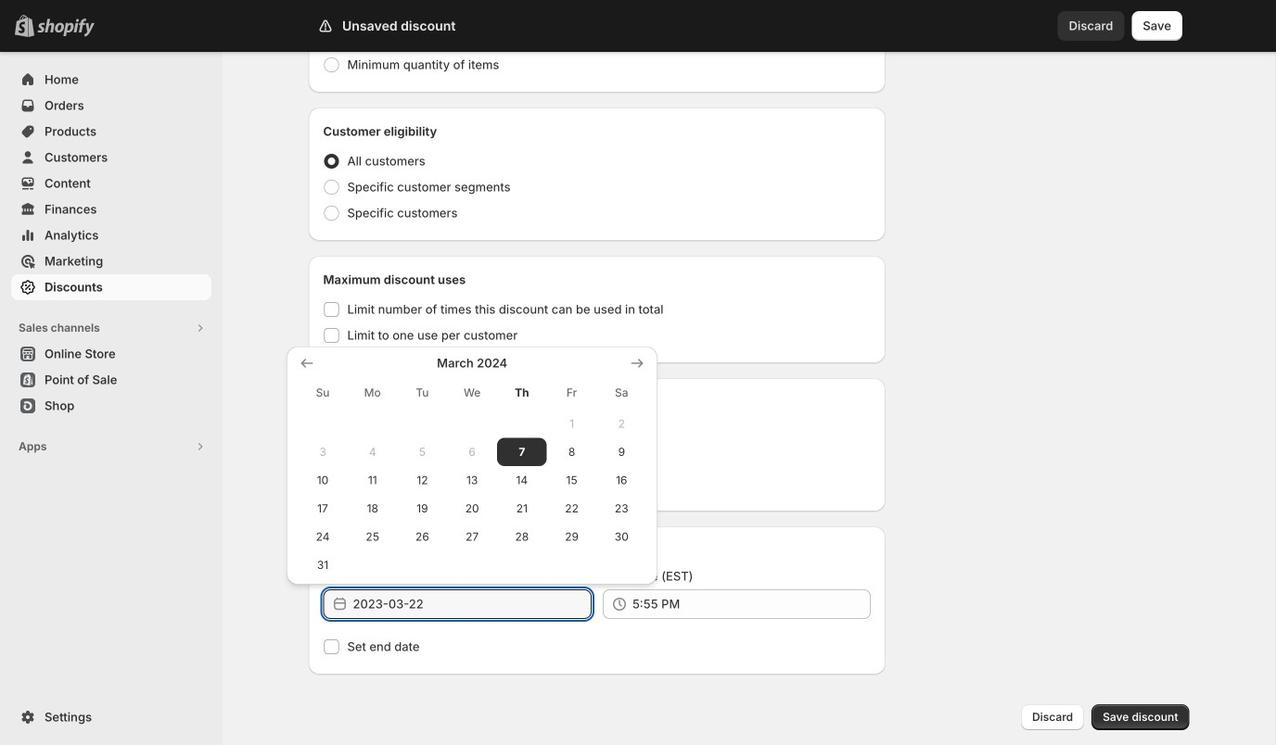 Task type: locate. For each thing, give the bounding box(es) containing it.
friday element
[[547, 377, 597, 410]]

tuesday element
[[398, 377, 447, 410]]

saturday element
[[597, 377, 647, 410]]

thursday element
[[497, 377, 547, 410]]

grid
[[298, 354, 647, 580]]



Task type: vqa. For each thing, say whether or not it's contained in the screenshot.
'Test Store' Icon
no



Task type: describe. For each thing, give the bounding box(es) containing it.
shopify image
[[37, 18, 95, 37]]

wednesday element
[[447, 377, 497, 410]]

monday element
[[348, 377, 398, 410]]

sunday element
[[298, 377, 348, 410]]

YYYY-MM-DD text field
[[353, 590, 592, 620]]

Enter time text field
[[633, 590, 871, 620]]



